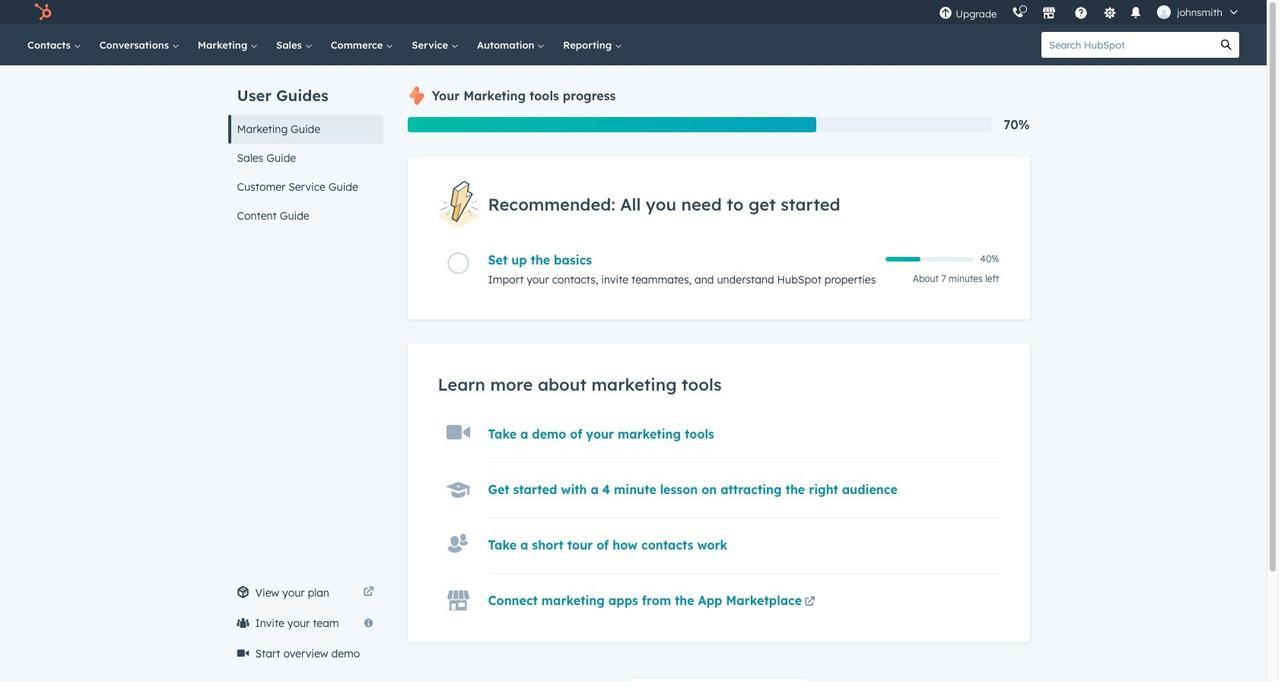 Task type: vqa. For each thing, say whether or not it's contained in the screenshot.
left Link opens in a new window icon
yes



Task type: describe. For each thing, give the bounding box(es) containing it.
1 horizontal spatial link opens in a new window image
[[805, 597, 815, 609]]

1 horizontal spatial link opens in a new window image
[[805, 594, 815, 613]]

0 horizontal spatial link opens in a new window image
[[363, 584, 374, 602]]

Search HubSpot search field
[[1041, 32, 1213, 58]]



Task type: locate. For each thing, give the bounding box(es) containing it.
[object object] complete progress bar
[[885, 257, 921, 262]]

user guides element
[[228, 65, 383, 231]]

john smith image
[[1157, 5, 1171, 19]]

marketplaces image
[[1042, 7, 1056, 21]]

menu
[[931, 0, 1248, 24]]

progress bar
[[407, 117, 816, 132]]

0 horizontal spatial link opens in a new window image
[[363, 587, 374, 599]]

link opens in a new window image
[[363, 584, 374, 602], [805, 597, 815, 609]]

link opens in a new window image
[[363, 587, 374, 599], [805, 594, 815, 613]]



